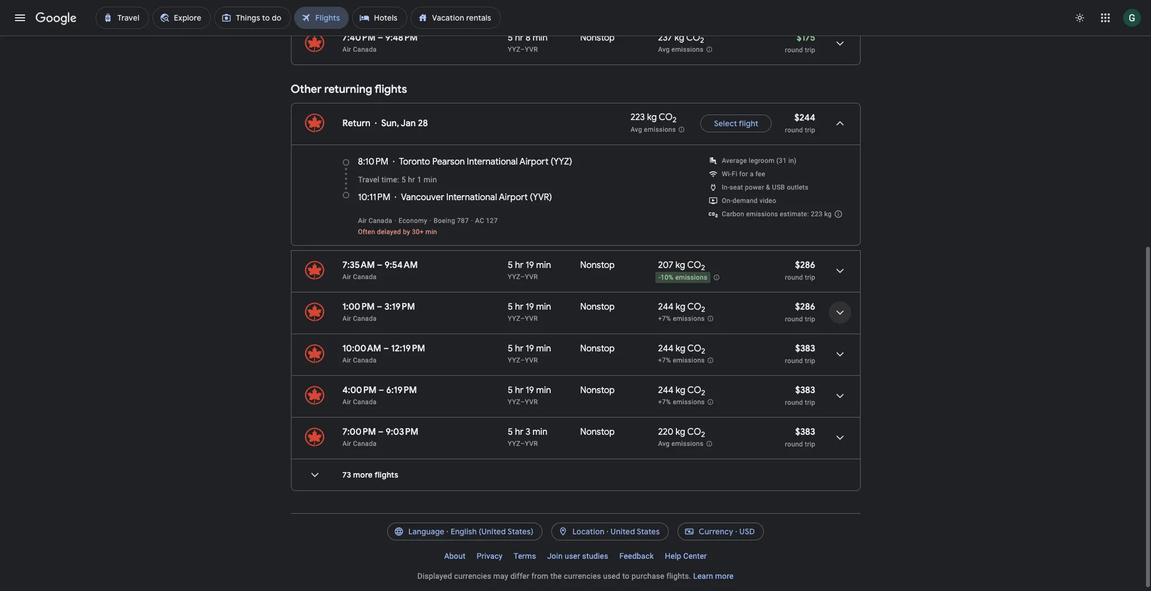 Task type: describe. For each thing, give the bounding box(es) containing it.
min for 12:19 pm
[[536, 343, 551, 354]]

237
[[658, 32, 673, 43]]

kg for 3:19 pm
[[676, 302, 686, 313]]

19 for 12:19 pm
[[526, 343, 534, 354]]

5 for 12:19 pm
[[508, 343, 513, 354]]

5 for 9:54 am
[[508, 260, 513, 271]]

nonstop for 6:19 pm
[[580, 385, 615, 396]]

travel time: 5 hr 1 min
[[358, 175, 437, 184]]

9:54 am
[[385, 260, 418, 271]]

used
[[603, 572, 620, 581]]

air for 4:00 pm
[[342, 398, 351, 406]]

often
[[358, 228, 375, 236]]

244 for 3:19 pm
[[658, 302, 674, 313]]

223 inside 223 kg co 2
[[631, 112, 645, 123]]

kg inside 223 kg co 2
[[647, 112, 657, 123]]

co for 9:03 pm
[[687, 427, 701, 438]]

2 for 9:54 am
[[701, 263, 705, 273]]

5 for 9:48 pm
[[508, 32, 513, 43]]

boeing 787
[[434, 217, 469, 225]]

2 for 3:19 pm
[[701, 305, 705, 314]]

sun, jan 28
[[381, 118, 428, 129]]

avg emissions for 237
[[658, 46, 704, 54]]

min for 9:54 am
[[536, 260, 551, 271]]

28
[[418, 118, 428, 129]]

co inside 223 kg co 2
[[659, 112, 673, 123]]

30+
[[412, 228, 424, 236]]

787
[[457, 217, 469, 225]]

min for 9:48 pm
[[533, 32, 548, 43]]

often delayed by 30+ min
[[358, 228, 437, 236]]

6:19 pm
[[386, 385, 417, 396]]

yyz for 6:19 pm
[[508, 398, 520, 406]]

to
[[622, 572, 630, 581]]

sun,
[[381, 118, 399, 129]]

0 vertical spatial airport
[[520, 156, 549, 167]]

canada down departure time: 5:00 pm. text box
[[353, 4, 377, 12]]

yyz for 12:19 pm
[[508, 357, 520, 364]]

12:19 pm
[[391, 343, 425, 354]]

other returning flights
[[291, 82, 407, 96]]

economy
[[399, 217, 427, 225]]

leaves toronto pearson international airport at 7:40 pm on sunday, january 28 and arrives at vancouver international airport at 9:48 pm on sunday, january 28. element
[[342, 32, 418, 43]]

in-
[[722, 184, 730, 191]]

trip for 9:48 pm
[[805, 46, 815, 54]]

+7% for 6:19 pm
[[658, 399, 671, 406]]

Arrival time: 12:19 PM. text field
[[391, 343, 425, 354]]

toronto
[[399, 156, 430, 167]]

244 US dollars text field
[[795, 112, 815, 124]]

ac
[[475, 217, 484, 225]]

air down departure time: 5:00 pm. text box
[[342, 4, 351, 12]]

states)
[[508, 527, 534, 537]]

english (united states)
[[451, 527, 534, 537]]

– inside '7:35 am – 9:54 am air canada'
[[377, 260, 383, 271]]

by
[[403, 228, 410, 236]]

5 hr 3 min yyz – yvr
[[508, 427, 548, 448]]

english
[[451, 527, 477, 537]]

time:
[[382, 175, 399, 184]]

5 hr 19 min yyz – yvr for 9:54 am
[[508, 260, 551, 281]]

Arrival time: 10:11 PM. text field
[[358, 192, 390, 203]]

language
[[408, 527, 444, 537]]

flight details. leaves toronto pearson international airport at 1:00 pm on sunday, january 28 and arrives at vancouver international airport at 3:19 pm on sunday, january 28. image
[[827, 299, 853, 326]]

19 for 3:19 pm
[[526, 302, 534, 313]]

flight
[[739, 119, 758, 129]]

– inside 5 hr 8 min yyz – yvr
[[520, 46, 525, 53]]

1 currencies from the left
[[454, 572, 491, 581]]

$383 round trip for 6:19 pm
[[785, 385, 815, 407]]

privacy
[[477, 552, 503, 561]]

Departure time: 10:00 AM. text field
[[342, 343, 381, 354]]

air for 7:00 pm
[[342, 440, 351, 448]]

Departure time: 5:00 PM. text field
[[342, 0, 376, 2]]

on-demand video
[[722, 197, 776, 205]]

(united
[[479, 527, 506, 537]]

7:40 pm – 9:48 pm air canada
[[342, 32, 418, 53]]

in-seat power & usb outlets
[[722, 184, 809, 191]]

383 US dollars text field
[[795, 427, 815, 438]]

237 kg co 2
[[658, 32, 704, 45]]

trip inside $244 round trip
[[805, 126, 815, 134]]

10:00 am – 12:19 pm air canada
[[342, 343, 425, 364]]

air for 7:35 am
[[342, 273, 351, 281]]

7:35 am
[[342, 260, 375, 271]]

min for 3:19 pm
[[536, 302, 551, 313]]

legroom
[[749, 157, 775, 165]]

5 hr 19 min yyz – yvr for 3:19 pm
[[508, 302, 551, 323]]

0 vertical spatial international
[[467, 156, 518, 167]]

total duration 5 hr 19 min. element for 6:19 pm
[[508, 385, 580, 398]]

the
[[551, 572, 562, 581]]

+7% emissions for 6:19 pm
[[658, 399, 705, 406]]

yvr for 9:03 pm
[[525, 440, 538, 448]]

$175
[[797, 32, 815, 43]]

jan
[[401, 118, 416, 129]]

pearson
[[432, 156, 465, 167]]

flight details. leaves toronto pearson international airport at 4:00 pm on sunday, january 28 and arrives at vancouver international airport at 6:19 pm on sunday, january 28. image
[[827, 383, 853, 410]]

vancouver international airport ( yvr )
[[401, 192, 552, 203]]

nonstop for 3:19 pm
[[580, 302, 615, 313]]

$244 round trip
[[785, 112, 815, 134]]

244 for 6:19 pm
[[658, 385, 674, 396]]

co for 9:48 pm
[[686, 32, 700, 43]]

other
[[291, 82, 322, 96]]

round for 3:19 pm
[[785, 315, 803, 323]]

flight details. leaves toronto pearson international airport at 7:40 pm on sunday, january 28 and arrives at vancouver international airport at 9:48 pm on sunday, january 28. image
[[827, 30, 853, 57]]

join user studies link
[[542, 548, 614, 565]]

127
[[486, 217, 498, 225]]

73 more flights
[[342, 470, 398, 480]]

toronto pearson international airport ( yyz )
[[399, 156, 572, 167]]

10:00 am
[[342, 343, 381, 354]]

delayed
[[377, 228, 401, 236]]

carbon emissions estimate: 223 kilograms element
[[722, 210, 832, 218]]

nonstop for 12:19 pm
[[580, 343, 615, 354]]

differ
[[510, 572, 530, 581]]

travel
[[358, 175, 379, 184]]

19 for 9:54 am
[[526, 260, 534, 271]]

223 kg co 2
[[631, 112, 677, 125]]

location
[[572, 527, 605, 537]]

$383 round trip for 9:03 pm
[[785, 427, 815, 448]]

co for 12:19 pm
[[687, 343, 701, 354]]

canada for 7:40 pm
[[353, 46, 377, 53]]

hr for 3:19 pm
[[515, 302, 524, 313]]

join
[[547, 552, 563, 561]]

nonstop flight. element for 9:48 pm
[[580, 32, 615, 45]]

canada up delayed
[[369, 217, 392, 225]]

2 currencies from the left
[[564, 572, 601, 581]]

yyz for 9:48 pm
[[508, 46, 520, 53]]

1 vertical spatial 223
[[811, 210, 823, 218]]

min for 9:03 pm
[[533, 427, 548, 438]]

5 for 3:19 pm
[[508, 302, 513, 313]]

fee
[[756, 170, 765, 178]]

1
[[417, 175, 422, 184]]

fi
[[732, 170, 737, 178]]

outlets
[[787, 184, 809, 191]]

nonstop flight. element for 9:03 pm
[[580, 427, 615, 440]]

main menu image
[[13, 11, 27, 24]]

a
[[750, 170, 754, 178]]

trip for 9:54 am
[[805, 274, 815, 282]]

8
[[526, 32, 531, 43]]

4:00 pm
[[342, 385, 377, 396]]

$383 for 6:19 pm
[[795, 385, 815, 396]]

returning
[[324, 82, 372, 96]]

trip for 9:03 pm
[[805, 441, 815, 448]]

round for 12:19 pm
[[785, 357, 803, 365]]

Arrival time: 9:48 PM. text field
[[385, 32, 418, 43]]

united
[[611, 527, 635, 537]]

10%
[[661, 274, 674, 282]]

avg for 220
[[658, 440, 670, 448]]

from
[[532, 572, 549, 581]]

kg for 9:48 pm
[[675, 32, 684, 43]]

nonstop flight. element for 12:19 pm
[[580, 343, 615, 356]]

about link
[[439, 548, 471, 565]]

5 for 9:03 pm
[[508, 427, 513, 438]]

207 kg co 2
[[658, 260, 705, 273]]

nonstop for 9:03 pm
[[580, 427, 615, 438]]

canada for 4:00 pm
[[353, 398, 377, 406]]

nonstop flight. element for 9:54 am
[[580, 260, 615, 273]]

leaves toronto pearson international airport at 4:00 pm on sunday, january 28 and arrives at vancouver international airport at 6:19 pm on sunday, january 28. element
[[342, 385, 417, 396]]

flight details. leaves toronto pearson international airport at 10:00 am on sunday, january 28 and arrives at vancouver international airport at 12:19 pm on sunday, january 28. image
[[827, 341, 853, 368]]

– inside 7:00 pm – 9:03 pm air canada
[[378, 427, 384, 438]]

united states
[[611, 527, 660, 537]]

canada for 10:00 am
[[353, 357, 377, 364]]

co for 3:19 pm
[[687, 302, 701, 313]]

9:48 pm
[[385, 32, 418, 43]]

1 vertical spatial more
[[715, 572, 734, 581]]

yvr for 9:48 pm
[[525, 46, 538, 53]]

avg emissions for 220
[[658, 440, 704, 448]]

0 horizontal spatial )
[[549, 192, 552, 203]]

learn more link
[[693, 572, 734, 581]]

220 kg co 2
[[658, 427, 705, 440]]

244 kg co 2 for 12:19 pm
[[658, 343, 705, 356]]

flights for 73 more flights
[[375, 470, 398, 480]]

19 for 6:19 pm
[[526, 385, 534, 396]]

4:00 pm – 6:19 pm air canada
[[342, 385, 417, 406]]

nonstop for 9:48 pm
[[580, 32, 615, 43]]

power
[[745, 184, 764, 191]]

7:35 am – 9:54 am air canada
[[342, 260, 418, 281]]

purchase
[[632, 572, 665, 581]]

select flight button
[[701, 110, 772, 137]]

flight details. leaves toronto pearson international airport at 7:00 pm on sunday, january 28 and arrives at vancouver international airport at 9:03 pm on sunday, january 28. image
[[827, 425, 853, 451]]

– inside '7:40 pm – 9:48 pm air canada'
[[378, 32, 383, 43]]



Task type: locate. For each thing, give the bounding box(es) containing it.
244
[[658, 302, 674, 313], [658, 343, 674, 354], [658, 385, 674, 396]]

+7% emissions for 3:19 pm
[[658, 315, 705, 323]]

2 383 us dollars text field from the top
[[795, 385, 815, 396]]

canada inside '7:40 pm – 9:48 pm air canada'
[[353, 46, 377, 53]]

round for 9:03 pm
[[785, 441, 803, 448]]

total duration 5 hr 3 min. element
[[508, 427, 580, 440]]

0 vertical spatial avg
[[658, 46, 670, 54]]

trip for 12:19 pm
[[805, 357, 815, 365]]

2 vertical spatial avg
[[658, 440, 670, 448]]

total duration 5 hr 19 min. element for 12:19 pm
[[508, 343, 580, 356]]

220
[[658, 427, 673, 438]]

hr
[[515, 32, 524, 43], [408, 175, 415, 184], [515, 260, 524, 271], [515, 302, 524, 313], [515, 343, 524, 354], [515, 385, 524, 396], [515, 427, 524, 438]]

Arrival time: 9:03 PM. text field
[[386, 427, 418, 438]]

1 horizontal spatial (
[[551, 156, 554, 167]]

co inside 237 kg co 2
[[686, 32, 700, 43]]

$286 round trip for 207
[[785, 260, 815, 282]]

yyz
[[508, 46, 520, 53], [554, 156, 569, 167], [508, 273, 520, 281], [508, 315, 520, 323], [508, 357, 520, 364], [508, 398, 520, 406], [508, 440, 520, 448]]

hr for 9:48 pm
[[515, 32, 524, 43]]

help
[[665, 552, 681, 561]]

total duration 5 hr 19 min. element for 9:54 am
[[508, 260, 580, 273]]

0 vertical spatial 244
[[658, 302, 674, 313]]

usb
[[772, 184, 785, 191]]

3 $383 from the top
[[795, 427, 815, 438]]

0 vertical spatial 383 us dollars text field
[[795, 343, 815, 354]]

flight details. leaves toronto pearson international airport at 7:35 am on sunday, january 28 and arrives at vancouver international airport at 9:54 am on sunday, january 28. image
[[827, 258, 853, 284]]

0 vertical spatial $286 round trip
[[785, 260, 815, 282]]

286 US dollars text field
[[795, 302, 815, 313]]

4 round from the top
[[785, 315, 803, 323]]

207
[[658, 260, 673, 271]]

yyz inside 5 hr 8 min yyz – yvr
[[508, 46, 520, 53]]

1 vertical spatial $286
[[795, 302, 815, 313]]

center
[[683, 552, 707, 561]]

2 $383 round trip from the top
[[785, 385, 815, 407]]

hr for 9:03 pm
[[515, 427, 524, 438]]

Arrival time: 6:19 PM. text field
[[386, 385, 417, 396]]

canada for 7:35 am
[[353, 273, 377, 281]]

more right the learn
[[715, 572, 734, 581]]

round up $383 text field at the right
[[785, 399, 803, 407]]

3 244 from the top
[[658, 385, 674, 396]]

Departure time: 7:00 PM. text field
[[342, 427, 376, 438]]

$383 round trip left 'flight details. leaves toronto pearson international airport at 7:00 pm on sunday, january 28 and arrives at vancouver international airport at 9:03 pm on sunday, january 28.' image
[[785, 427, 815, 448]]

$383 for 12:19 pm
[[795, 343, 815, 354]]

1:00 pm – 3:19 pm air canada
[[342, 302, 415, 323]]

2 nonstop flight. element from the top
[[580, 260, 615, 273]]

4 total duration 5 hr 19 min. element from the top
[[508, 385, 580, 398]]

currency
[[699, 527, 733, 537]]

min inside 5 hr 8 min yyz – yvr
[[533, 32, 548, 43]]

1 vertical spatial airport
[[499, 192, 528, 203]]

0 vertical spatial $383 round trip
[[785, 343, 815, 365]]

kg for 9:54 am
[[676, 260, 685, 271]]

Departure time: 4:00 PM. text field
[[342, 385, 377, 396]]

3 +7% emissions from the top
[[658, 399, 705, 406]]

currencies down the join user studies
[[564, 572, 601, 581]]

total duration 5 hr 19 min. element
[[508, 260, 580, 273], [508, 302, 580, 314], [508, 343, 580, 356], [508, 385, 580, 398]]

learn
[[693, 572, 713, 581]]

5
[[508, 32, 513, 43], [401, 175, 406, 184], [508, 260, 513, 271], [508, 302, 513, 313], [508, 343, 513, 354], [508, 385, 513, 396], [508, 427, 513, 438]]

air canada down departure time: 5:00 pm. text box
[[342, 4, 377, 12]]

8:10 pm
[[358, 156, 388, 167]]

yvr inside 5 hr 8 min yyz – yvr
[[525, 46, 538, 53]]

average legroom (31 in)
[[722, 157, 797, 165]]

1 trip from the top
[[805, 46, 815, 54]]

5 hr 19 min yyz – yvr for 12:19 pm
[[508, 343, 551, 364]]

5 trip from the top
[[805, 357, 815, 365]]

avg
[[658, 46, 670, 54], [631, 126, 642, 133], [658, 440, 670, 448]]

1 vertical spatial +7%
[[658, 357, 671, 365]]

round for 9:54 am
[[785, 274, 803, 282]]

canada
[[353, 4, 377, 12], [353, 46, 377, 53], [369, 217, 392, 225], [353, 273, 377, 281], [353, 315, 377, 323], [353, 357, 377, 364], [353, 398, 377, 406], [353, 440, 377, 448]]

avg emissions down 220 kg co 2
[[658, 440, 704, 448]]

175 US dollars text field
[[797, 32, 815, 43]]

Departure time: 1:00 PM. text field
[[342, 302, 375, 313]]

canada down 7:00 pm
[[353, 440, 377, 448]]

3 nonstop from the top
[[580, 302, 615, 313]]

5 hr 19 min yyz – yvr for 6:19 pm
[[508, 385, 551, 406]]

3 19 from the top
[[526, 343, 534, 354]]

2 trip from the top
[[805, 126, 815, 134]]

4 nonstop flight. element from the top
[[580, 343, 615, 356]]

trip down $286 text box
[[805, 274, 815, 282]]

avg emissions down 237 kg co 2
[[658, 46, 704, 54]]

1 round from the top
[[785, 46, 803, 54]]

carbon
[[722, 210, 744, 218]]

1 horizontal spatial more
[[715, 572, 734, 581]]

hr for 6:19 pm
[[515, 385, 524, 396]]

2 vertical spatial 244
[[658, 385, 674, 396]]

flights down 7:00 pm – 9:03 pm air canada
[[375, 470, 398, 480]]

air up often
[[358, 217, 367, 225]]

$286 round trip
[[785, 260, 815, 282], [785, 302, 815, 323]]

canada inside 7:00 pm – 9:03 pm air canada
[[353, 440, 377, 448]]

vancouver
[[401, 192, 444, 203]]

round left flight details. leaves toronto pearson international airport at 10:00 am on sunday, january 28 and arrives at vancouver international airport at 12:19 pm on sunday, january 28. image
[[785, 357, 803, 365]]

$383 left flight details. leaves toronto pearson international airport at 4:00 pm on sunday, january 28 and arrives at vancouver international airport at 6:19 pm on sunday, january 28. icon
[[795, 385, 815, 396]]

4 trip from the top
[[805, 315, 815, 323]]

currencies
[[454, 572, 491, 581], [564, 572, 601, 581]]

1 vertical spatial 244 kg co 2
[[658, 343, 705, 356]]

$383 round trip up $383 text field at the right
[[785, 385, 815, 407]]

1 nonstop from the top
[[580, 32, 615, 43]]

more right the 73
[[353, 470, 373, 480]]

7:00 pm – 9:03 pm air canada
[[342, 427, 418, 448]]

return
[[342, 118, 371, 129]]

1 +7% from the top
[[658, 315, 671, 323]]

nonstop flight. element for 6:19 pm
[[580, 385, 615, 398]]

air down 4:00 pm text field
[[342, 398, 351, 406]]

0 horizontal spatial 223
[[631, 112, 645, 123]]

canada down 10:00 am
[[353, 357, 377, 364]]

2 244 kg co 2 from the top
[[658, 343, 705, 356]]

usd
[[740, 527, 755, 537]]

$244
[[795, 112, 815, 124]]

2 vertical spatial avg emissions
[[658, 440, 704, 448]]

2 vertical spatial 244 kg co 2
[[658, 385, 705, 398]]

2 +7% emissions from the top
[[658, 357, 705, 365]]

0 vertical spatial more
[[353, 470, 373, 480]]

1 383 us dollars text field from the top
[[795, 343, 815, 354]]

other returning flights main content
[[291, 0, 861, 500]]

2 5 hr 19 min yyz – yvr from the top
[[508, 302, 551, 323]]

Departure time: 8:10 PM. text field
[[358, 156, 388, 167]]

boeing
[[434, 217, 455, 225]]

carbon emissions estimate: 223 kg
[[722, 210, 832, 218]]

hr inside 5 hr 3 min yyz – yvr
[[515, 427, 524, 438]]

ac 127
[[475, 217, 498, 225]]

0 vertical spatial 244 kg co 2
[[658, 302, 705, 314]]

– inside "4:00 pm – 6:19 pm air canada"
[[379, 385, 384, 396]]

10:11 pm
[[358, 192, 390, 203]]

yvr for 3:19 pm
[[525, 315, 538, 323]]

5 round from the top
[[785, 357, 803, 365]]

– inside 10:00 am – 12:19 pm air canada
[[383, 343, 389, 354]]

round
[[785, 46, 803, 54], [785, 126, 803, 134], [785, 274, 803, 282], [785, 315, 803, 323], [785, 357, 803, 365], [785, 399, 803, 407], [785, 441, 803, 448]]

0 vertical spatial air canada
[[342, 4, 377, 12]]

trip for 3:19 pm
[[805, 315, 815, 323]]

avg for 223
[[631, 126, 642, 133]]

19
[[526, 260, 534, 271], [526, 302, 534, 313], [526, 343, 534, 354], [526, 385, 534, 396]]

air for 7:40 pm
[[342, 46, 351, 53]]

leaves toronto pearson international airport at 10:00 am on sunday, january 28 and arrives at vancouver international airport at 12:19 pm on sunday, january 28. element
[[342, 343, 425, 354]]

0 vertical spatial 223
[[631, 112, 645, 123]]

trip down 175 us dollars text box
[[805, 46, 815, 54]]

air down 7:40 pm text box
[[342, 46, 351, 53]]

0 vertical spatial )
[[569, 156, 572, 167]]

wi-
[[722, 170, 732, 178]]

3:19 pm
[[385, 302, 415, 313]]

2 flights from the top
[[375, 470, 398, 480]]

2
[[700, 36, 704, 45], [673, 116, 677, 125], [701, 263, 705, 273], [701, 305, 705, 314], [701, 347, 705, 356], [701, 388, 705, 398], [701, 430, 705, 440]]

7:40 pm
[[342, 32, 376, 43]]

leaves toronto pearson international airport at 7:35 am on sunday, january 28 and arrives at vancouver international airport at 9:54 am on sunday, january 28. element
[[342, 260, 418, 271]]

+7%
[[658, 315, 671, 323], [658, 357, 671, 365], [658, 399, 671, 406]]

Arrival time: 9:54 AM. text field
[[385, 260, 418, 271]]

383 us dollars text field for 12:19 pm
[[795, 343, 815, 354]]

1 horizontal spatial 223
[[811, 210, 823, 218]]

+7% for 3:19 pm
[[658, 315, 671, 323]]

round down $286 text box
[[785, 274, 803, 282]]

hr for 12:19 pm
[[515, 343, 524, 354]]

avg down 237
[[658, 46, 670, 54]]

0 vertical spatial +7%
[[658, 315, 671, 323]]

3 $383 round trip from the top
[[785, 427, 815, 448]]

round down $244 at the right of page
[[785, 126, 803, 134]]

0 vertical spatial flights
[[375, 82, 407, 96]]

 image
[[375, 118, 377, 129]]

seat
[[730, 184, 743, 191]]

1 5 hr 19 min yyz – yvr from the top
[[508, 260, 551, 281]]

on-
[[722, 197, 733, 205]]

for
[[739, 170, 748, 178]]

co for 6:19 pm
[[687, 385, 701, 396]]

round down $383 text field at the right
[[785, 441, 803, 448]]

canada inside 1:00 pm – 3:19 pm air canada
[[353, 315, 377, 323]]

1 nonstop flight. element from the top
[[580, 32, 615, 45]]

air
[[342, 4, 351, 12], [342, 46, 351, 53], [358, 217, 367, 225], [342, 273, 351, 281], [342, 315, 351, 323], [342, 357, 351, 364], [342, 398, 351, 406], [342, 440, 351, 448]]

 image
[[471, 217, 473, 225]]

5 nonstop flight. element from the top
[[580, 385, 615, 398]]

co for 9:54 am
[[687, 260, 701, 271]]

$383 left 'flight details. leaves toronto pearson international airport at 7:00 pm on sunday, january 28 and arrives at vancouver international airport at 9:03 pm on sunday, january 28.' image
[[795, 427, 815, 438]]

1 19 from the top
[[526, 260, 534, 271]]

trip for 6:19 pm
[[805, 399, 815, 407]]

change appearance image
[[1067, 4, 1093, 31]]

4 5 hr 19 min yyz – yvr from the top
[[508, 385, 551, 406]]

nonstop flight. element for 3:19 pm
[[580, 302, 615, 314]]

0 vertical spatial $383
[[795, 343, 815, 354]]

privacy link
[[471, 548, 508, 565]]

total duration 5 hr 8 min. element
[[508, 32, 580, 45]]

2 19 from the top
[[526, 302, 534, 313]]

&
[[766, 184, 770, 191]]

1:00 pm
[[342, 302, 375, 313]]

1 vertical spatial $383
[[795, 385, 815, 396]]

yvr
[[525, 46, 538, 53], [533, 192, 549, 203], [525, 273, 538, 281], [525, 315, 538, 323], [525, 357, 538, 364], [525, 398, 538, 406], [525, 440, 538, 448]]

air inside '7:35 am – 9:54 am air canada'
[[342, 273, 351, 281]]

canada down 4:00 pm text field
[[353, 398, 377, 406]]

leaves toronto pearson international airport at 7:00 pm on sunday, january 28 and arrives at vancouver international airport at 9:03 pm on sunday, january 28. element
[[342, 427, 418, 438]]

displayed
[[417, 572, 452, 581]]

1 vertical spatial international
[[446, 192, 497, 203]]

$286 round trip up 286 us dollars text box
[[785, 260, 815, 282]]

4 19 from the top
[[526, 385, 534, 396]]

2 +7% from the top
[[658, 357, 671, 365]]

1 $286 round trip from the top
[[785, 260, 815, 282]]

Departure time: 7:35 AM. text field
[[342, 260, 375, 271]]

$383 round trip left flight details. leaves toronto pearson international airport at 10:00 am on sunday, january 28 and arrives at vancouver international airport at 12:19 pm on sunday, january 28. image
[[785, 343, 815, 365]]

3
[[526, 427, 531, 438]]

hr inside 5 hr 8 min yyz – yvr
[[515, 32, 524, 43]]

international up ac
[[446, 192, 497, 203]]

avg for 237
[[658, 46, 670, 54]]

2 for 9:48 pm
[[700, 36, 704, 45]]

canada for 1:00 pm
[[353, 315, 377, 323]]

1 vertical spatial 383 us dollars text field
[[795, 385, 815, 396]]

1 vertical spatial )
[[549, 192, 552, 203]]

0 vertical spatial $286
[[795, 260, 815, 271]]

6 nonstop flight. element from the top
[[580, 427, 615, 440]]

1 vertical spatial (
[[530, 192, 533, 203]]

1 horizontal spatial )
[[569, 156, 572, 167]]

– inside 1:00 pm – 3:19 pm air canada
[[377, 302, 382, 313]]

flights up "sun," at the left top
[[375, 82, 407, 96]]

wi-fi for a fee
[[722, 170, 765, 178]]

2 inside 207 kg co 2
[[701, 263, 705, 273]]

6 nonstop from the top
[[580, 427, 615, 438]]

air down departure time: 7:00 pm. text box
[[342, 440, 351, 448]]

2 inside 220 kg co 2
[[701, 430, 705, 440]]

2 vertical spatial $383
[[795, 427, 815, 438]]

1 total duration 5 hr 19 min. element from the top
[[508, 260, 580, 273]]

2 inside 237 kg co 2
[[700, 36, 704, 45]]

canada down 7:40 pm text box
[[353, 46, 377, 53]]

hr for 9:54 am
[[515, 260, 524, 271]]

1 vertical spatial avg emissions
[[631, 126, 676, 133]]

5 inside 5 hr 8 min yyz – yvr
[[508, 32, 513, 43]]

$286 for 244
[[795, 302, 815, 313]]

$383 round trip
[[785, 343, 815, 365], [785, 385, 815, 407], [785, 427, 815, 448]]

Arrival time: 3:19 PM. text field
[[385, 302, 415, 313]]

1 +7% emissions from the top
[[658, 315, 705, 323]]

+7% emissions for 12:19 pm
[[658, 357, 705, 365]]

1 flights from the top
[[375, 82, 407, 96]]

2 244 from the top
[[658, 343, 674, 354]]

avg down 220
[[658, 440, 670, 448]]

leaves toronto pearson international airport at 1:00 pm on sunday, january 28 and arrives at vancouver international airport at 3:19 pm on sunday, january 28. element
[[342, 302, 415, 313]]

6 round from the top
[[785, 399, 803, 407]]

more inside other returning flights main content
[[353, 470, 373, 480]]

1 $383 round trip from the top
[[785, 343, 815, 365]]

Departure time: 7:40 PM. text field
[[342, 32, 376, 43]]

5 for 6:19 pm
[[508, 385, 513, 396]]

air inside 7:00 pm – 9:03 pm air canada
[[342, 440, 351, 448]]

(31
[[776, 157, 787, 165]]

1 $286 from the top
[[795, 260, 815, 271]]

trip left flight details. leaves toronto pearson international airport at 10:00 am on sunday, january 28 and arrives at vancouver international airport at 12:19 pm on sunday, january 28. image
[[805, 357, 815, 365]]

air down departure time: 1:00 pm. text field
[[342, 315, 351, 323]]

co inside 207 kg co 2
[[687, 260, 701, 271]]

select flight
[[714, 119, 758, 129]]

trip
[[805, 46, 815, 54], [805, 126, 815, 134], [805, 274, 815, 282], [805, 315, 815, 323], [805, 357, 815, 365], [805, 399, 815, 407], [805, 441, 815, 448]]

kg inside 237 kg co 2
[[675, 32, 684, 43]]

min inside 5 hr 3 min yyz – yvr
[[533, 427, 548, 438]]

5 inside 5 hr 3 min yyz – yvr
[[508, 427, 513, 438]]

1 $383 from the top
[[795, 343, 815, 354]]

round inside $175 round trip
[[785, 46, 803, 54]]

yvr for 6:19 pm
[[525, 398, 538, 406]]

in)
[[789, 157, 797, 165]]

1 244 kg co 2 from the top
[[658, 302, 705, 314]]

244 kg co 2 for 3:19 pm
[[658, 302, 705, 314]]

2 vertical spatial +7%
[[658, 399, 671, 406]]

2 $286 round trip from the top
[[785, 302, 815, 323]]

trip down 244 us dollars 'text box'
[[805, 126, 815, 134]]

2 total duration 5 hr 19 min. element from the top
[[508, 302, 580, 314]]

round for 6:19 pm
[[785, 399, 803, 407]]

– inside 5 hr 3 min yyz – yvr
[[520, 440, 525, 448]]

$286 left 'flight details. leaves toronto pearson international airport at 1:00 pm on sunday, january 28 and arrives at vancouver international airport at 3:19 pm on sunday, january 28.' image
[[795, 302, 815, 313]]

avg emissions down 223 kg co 2
[[631, 126, 676, 133]]

2 for 6:19 pm
[[701, 388, 705, 398]]

round down 175 us dollars text box
[[785, 46, 803, 54]]

yvr inside 5 hr 3 min yyz – yvr
[[525, 440, 538, 448]]

7 trip from the top
[[805, 441, 815, 448]]

$383 left flight details. leaves toronto pearson international airport at 10:00 am on sunday, january 28 and arrives at vancouver international airport at 12:19 pm on sunday, january 28. image
[[795, 343, 815, 354]]

0 horizontal spatial (
[[530, 192, 533, 203]]

co inside 220 kg co 2
[[687, 427, 701, 438]]

1 244 from the top
[[658, 302, 674, 313]]

2 nonstop from the top
[[580, 260, 615, 271]]

1 horizontal spatial currencies
[[564, 572, 601, 581]]

3 5 hr 19 min yyz – yvr from the top
[[508, 343, 551, 364]]

2 $286 from the top
[[795, 302, 815, 313]]

0 vertical spatial (
[[551, 156, 554, 167]]

0 horizontal spatial more
[[353, 470, 373, 480]]

avg down 223 kg co 2
[[631, 126, 642, 133]]

$383 round trip for 12:19 pm
[[785, 343, 815, 365]]

1 vertical spatial air canada
[[358, 217, 392, 225]]

nonstop flight. element
[[580, 32, 615, 45], [580, 260, 615, 273], [580, 302, 615, 314], [580, 343, 615, 356], [580, 385, 615, 398], [580, 427, 615, 440]]

feedback
[[620, 552, 654, 561]]

demand
[[733, 197, 758, 205]]

round for 9:48 pm
[[785, 46, 803, 54]]

canada inside '7:35 am – 9:54 am air canada'
[[353, 273, 377, 281]]

1 vertical spatial $383 round trip
[[785, 385, 815, 407]]

air inside "4:00 pm – 6:19 pm air canada"
[[342, 398, 351, 406]]

73
[[342, 470, 351, 480]]

4 nonstop from the top
[[580, 343, 615, 354]]

yyz inside 5 hr 3 min yyz – yvr
[[508, 440, 520, 448]]

flights.
[[667, 572, 691, 581]]

yvr for 12:19 pm
[[525, 357, 538, 364]]

1 vertical spatial 244
[[658, 343, 674, 354]]

2 $383 from the top
[[795, 385, 815, 396]]

$286 round trip for 244
[[785, 302, 815, 323]]

air inside 10:00 am – 12:19 pm air canada
[[342, 357, 351, 364]]

2 round from the top
[[785, 126, 803, 134]]

+7% emissions
[[658, 315, 705, 323], [658, 357, 705, 365], [658, 399, 705, 406]]

canada down 7:35 am
[[353, 273, 377, 281]]

kg for 9:03 pm
[[676, 427, 685, 438]]

flights for other returning flights
[[375, 82, 407, 96]]

avg emissions
[[658, 46, 704, 54], [631, 126, 676, 133], [658, 440, 704, 448]]

-
[[659, 274, 661, 282]]

canada inside 10:00 am – 12:19 pm air canada
[[353, 357, 377, 364]]

244 kg co 2 for 6:19 pm
[[658, 385, 705, 398]]

2 vertical spatial $383 round trip
[[785, 427, 815, 448]]

about
[[444, 552, 466, 561]]

+7% for 12:19 pm
[[658, 357, 671, 365]]

air for 10:00 am
[[342, 357, 351, 364]]

min for 6:19 pm
[[536, 385, 551, 396]]

3 nonstop flight. element from the top
[[580, 302, 615, 314]]

244 kg co 2
[[658, 302, 705, 314], [658, 343, 705, 356], [658, 385, 705, 398]]

trip down 286 us dollars text box
[[805, 315, 815, 323]]

video
[[760, 197, 776, 205]]

0 vertical spatial +7% emissions
[[658, 315, 705, 323]]

international up vancouver international airport ( yvr )
[[467, 156, 518, 167]]

feedback link
[[614, 548, 659, 565]]

1 vertical spatial flights
[[375, 470, 398, 480]]

air inside '7:40 pm – 9:48 pm air canada'
[[342, 46, 351, 53]]

air down departure time: 7:35 am. text box
[[342, 273, 351, 281]]

0 horizontal spatial currencies
[[454, 572, 491, 581]]

0 vertical spatial avg emissions
[[658, 46, 704, 54]]

2 for 9:03 pm
[[701, 430, 705, 440]]

help center link
[[659, 548, 713, 565]]

3 round from the top
[[785, 274, 803, 282]]

5 nonstop from the top
[[580, 385, 615, 396]]

6 trip from the top
[[805, 399, 815, 407]]

air down 10:00 am
[[342, 357, 351, 364]]

canada inside "4:00 pm – 6:19 pm air canada"
[[353, 398, 377, 406]]

terms
[[514, 552, 536, 561]]

(
[[551, 156, 554, 167], [530, 192, 533, 203]]

1 vertical spatial +7% emissions
[[658, 357, 705, 365]]

1 vertical spatial $286 round trip
[[785, 302, 815, 323]]

yyz for 9:54 am
[[508, 273, 520, 281]]

round down 286 us dollars text box
[[785, 315, 803, 323]]

7 round from the top
[[785, 441, 803, 448]]

yyz for 9:03 pm
[[508, 440, 520, 448]]

trip down $383 text field at the right
[[805, 441, 815, 448]]

2 inside 223 kg co 2
[[673, 116, 677, 125]]

286 US dollars text field
[[795, 260, 815, 271]]

air for 1:00 pm
[[342, 315, 351, 323]]

round inside $244 round trip
[[785, 126, 803, 134]]

$175 round trip
[[785, 32, 815, 54]]

kg for 12:19 pm
[[676, 343, 686, 354]]

3 trip from the top
[[805, 274, 815, 282]]

air canada up often
[[358, 217, 392, 225]]

383 us dollars text field left flight details. leaves toronto pearson international airport at 10:00 am on sunday, january 28 and arrives at vancouver international airport at 12:19 pm on sunday, january 28. image
[[795, 343, 815, 354]]

air inside 1:00 pm – 3:19 pm air canada
[[342, 315, 351, 323]]

3 total duration 5 hr 19 min. element from the top
[[508, 343, 580, 356]]

3 +7% from the top
[[658, 399, 671, 406]]

states
[[637, 527, 660, 537]]

$286 round trip left 'flight details. leaves toronto pearson international airport at 1:00 pm on sunday, january 28 and arrives at vancouver international airport at 3:19 pm on sunday, january 28.' image
[[785, 302, 815, 323]]

may
[[493, 572, 508, 581]]

trip up $383 text field at the right
[[805, 399, 815, 407]]

3 244 kg co 2 from the top
[[658, 385, 705, 398]]

user
[[565, 552, 580, 561]]

244 for 12:19 pm
[[658, 343, 674, 354]]

$286 left flight details. leaves toronto pearson international airport at 7:35 am on sunday, january 28 and arrives at vancouver international airport at 9:54 am on sunday, january 28. image
[[795, 260, 815, 271]]

currencies down privacy link
[[454, 572, 491, 581]]

5 hr 19 min yyz – yvr
[[508, 260, 551, 281], [508, 302, 551, 323], [508, 343, 551, 364], [508, 385, 551, 406]]

2 vertical spatial +7% emissions
[[658, 399, 705, 406]]

383 us dollars text field for 6:19 pm
[[795, 385, 815, 396]]

1 vertical spatial avg
[[631, 126, 642, 133]]

canada down departure time: 1:00 pm. text field
[[353, 315, 377, 323]]

383 us dollars text field left flight details. leaves toronto pearson international airport at 4:00 pm on sunday, january 28 and arrives at vancouver international airport at 6:19 pm on sunday, january 28. icon
[[795, 385, 815, 396]]

kg inside 220 kg co 2
[[676, 427, 685, 438]]

avg emissions for 223
[[631, 126, 676, 133]]

383 US dollars text field
[[795, 343, 815, 354], [795, 385, 815, 396]]

trip inside $175 round trip
[[805, 46, 815, 54]]

kg inside 207 kg co 2
[[676, 260, 685, 271]]

73 more flights image
[[301, 462, 328, 489]]

$286
[[795, 260, 815, 271], [795, 302, 815, 313]]



Task type: vqa. For each thing, say whether or not it's contained in the screenshot.
Co in the 237 kg co 2
yes



